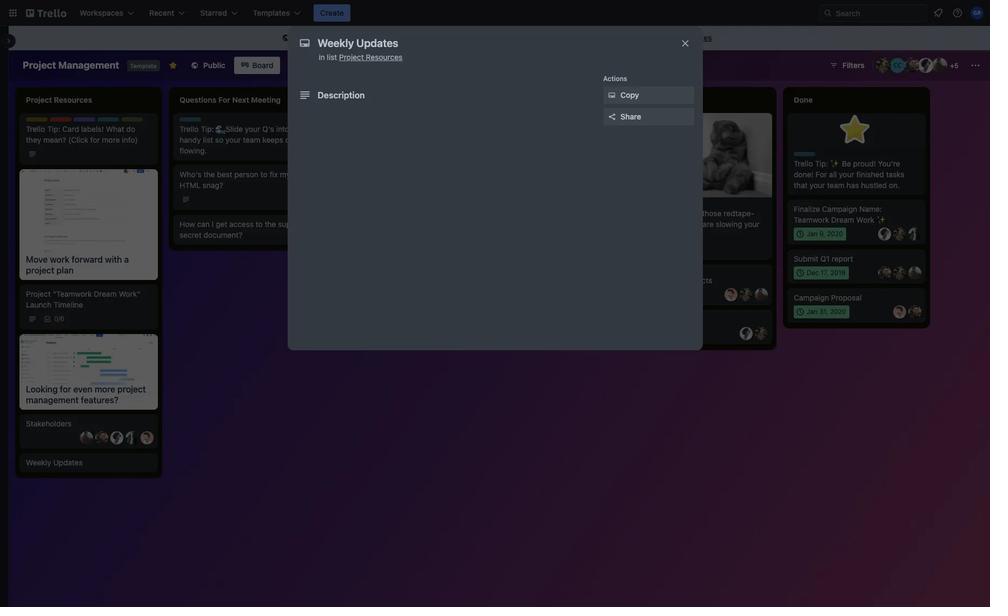 Task type: locate. For each thing, give the bounding box(es) containing it.
my
[[280, 170, 290, 179]]

share button
[[603, 108, 694, 125]]

that up one
[[507, 135, 521, 144]]

those inside trello tip: 💬for those in-between tasks that are almost done but also awaiting one last step.
[[546, 124, 566, 134]]

0 vertical spatial todd (todd05497623) image
[[586, 228, 599, 241]]

the left super
[[265, 220, 276, 229]]

primary element
[[0, 0, 990, 26]]

your
[[245, 124, 260, 134], [226, 135, 241, 144], [839, 170, 855, 179], [810, 181, 825, 190], [744, 220, 760, 229]]

color: red, title: "priority" element
[[50, 117, 73, 125]]

so
[[215, 135, 223, 144]]

1 horizontal spatial more
[[656, 33, 674, 42]]

tip: inside trello tip: card labels! what do they mean? (click for more info)
[[47, 124, 60, 134]]

but
[[581, 135, 593, 144]]

2 vertical spatial todd (todd05497623) image
[[141, 431, 154, 444]]

2 horizontal spatial tip
[[813, 152, 823, 160]]

template
[[347, 33, 378, 42], [580, 33, 612, 42]]

filters
[[843, 61, 865, 70]]

template up in list project resources in the top left of the page
[[347, 33, 378, 42]]

timeline
[[54, 300, 83, 309]]

campaign
[[822, 204, 858, 214], [794, 293, 829, 302]]

1 template from the left
[[347, 33, 378, 42]]

1 vertical spatial team
[[827, 181, 845, 190]]

project for management
[[23, 59, 56, 71]]

1 vertical spatial the
[[204, 170, 215, 179]]

1 vertical spatial are
[[703, 220, 714, 229]]

trello for trello tip trello tip: 🌊slide your q's into this handy list so your team keeps on flowing.
[[180, 117, 197, 125]]

1 vertical spatial on
[[285, 135, 294, 144]]

document?
[[204, 230, 243, 240]]

brooke (brooke94205718) image
[[601, 182, 614, 195], [894, 228, 907, 241], [448, 284, 461, 297], [755, 327, 768, 340]]

dream left work
[[832, 215, 855, 224]]

team down all
[[827, 181, 845, 190]]

list right in on the top left of the page
[[327, 52, 337, 62]]

your down 🌊slide
[[226, 135, 241, 144]]

in
[[319, 52, 325, 62]]

that down done!
[[794, 181, 808, 190]]

for left anyone
[[380, 33, 390, 42]]

0 horizontal spatial tasks
[[487, 135, 505, 144]]

0 vertical spatial those
[[546, 124, 566, 134]]

0 horizontal spatial for
[[90, 135, 100, 144]]

the inside how can i get access to the super secret document?
[[265, 220, 276, 229]]

tip: inside trello tip: 💬for those in-between tasks that are almost done but also awaiting one last step.
[[508, 124, 521, 134]]

work
[[857, 215, 875, 224]]

hustled
[[861, 181, 887, 190]]

1 horizontal spatial tasks
[[886, 170, 905, 179]]

are inside 'trello tip: splash those redtape- heavy issues that are slowing your team down here.'
[[703, 220, 714, 229]]

create up public
[[320, 8, 344, 17]]

to inside how can i get access to the super secret document?
[[256, 220, 263, 229]]

1 vertical spatial for
[[90, 135, 100, 144]]

💬for
[[523, 124, 544, 134]]

campaign up 31,
[[794, 293, 829, 302]]

1 vertical spatial dream
[[94, 289, 117, 299]]

trello for trello tip: 💬for those in-between tasks that are almost done but also awaiting one last step.
[[487, 124, 506, 134]]

i
[[212, 220, 214, 229]]

on down into
[[285, 135, 294, 144]]

one
[[518, 146, 531, 155]]

tip: inside 'trello tip: splash those redtape- heavy issues that are slowing your team down here.'
[[662, 209, 675, 218]]

0 vertical spatial todd (todd05497623) image
[[448, 200, 461, 213]]

template right from
[[580, 33, 612, 42]]

tip: up mean? on the left of page
[[47, 124, 60, 134]]

create for create board from template
[[513, 33, 537, 42]]

1 horizontal spatial javier (javier85303346) image
[[433, 239, 446, 252]]

2 vertical spatial that
[[687, 220, 701, 229]]

create button
[[314, 4, 351, 22]]

31,
[[820, 308, 829, 316]]

your down be
[[839, 170, 855, 179]]

1 horizontal spatial ✨
[[877, 215, 886, 224]]

create board from template
[[513, 33, 612, 42]]

team
[[243, 135, 260, 144], [827, 181, 845, 190], [640, 230, 658, 240]]

more inside trello tip: card labels! what do they mean? (click for more info)
[[102, 135, 120, 144]]

on right anyone
[[419, 33, 428, 42]]

tip: for trello tip: splash those redtape- heavy issues that are slowing your team down here.
[[662, 209, 675, 218]]

0 vertical spatial that
[[507, 135, 521, 144]]

1 vertical spatial javier (javier85303346) image
[[909, 267, 922, 280]]

0 horizontal spatial on
[[285, 135, 294, 144]]

2 horizontal spatial color: sky, title: "trello tip" element
[[794, 152, 823, 160]]

✨ down name:
[[877, 215, 886, 224]]

0 vertical spatial janelle (janelle549) image
[[878, 228, 891, 241]]

list inside trello tip trello tip: 🌊slide your q's into this handy list so your team keeps on flowing.
[[203, 135, 213, 144]]

0 horizontal spatial chris (chris42642663) image
[[433, 284, 446, 297]]

get
[[216, 220, 227, 229]]

1 vertical spatial stephen (stephen11674280) image
[[125, 431, 138, 444]]

janelle (janelle549) image
[[878, 228, 891, 241], [448, 323, 461, 336]]

color: sky, title: "trello tip" element
[[97, 117, 126, 125], [180, 117, 209, 125], [794, 152, 823, 160]]

more right explore
[[656, 33, 674, 42]]

is
[[310, 33, 316, 42]]

0 vertical spatial ✨
[[830, 159, 840, 168]]

list left "so"
[[203, 135, 213, 144]]

to right access
[[256, 220, 263, 229]]

chris (chris42642663) image
[[433, 284, 446, 297], [909, 306, 922, 319]]

to
[[472, 33, 479, 42], [261, 170, 268, 179], [256, 220, 263, 229]]

splash
[[677, 209, 700, 218]]

project left the management
[[23, 59, 56, 71]]

0 vertical spatial chris (chris42642663) image
[[433, 284, 446, 297]]

tip:
[[47, 124, 60, 134], [201, 124, 214, 134], [508, 124, 521, 134], [815, 159, 828, 168], [662, 209, 675, 218]]

keeps
[[263, 135, 283, 144]]

into
[[276, 124, 289, 134]]

are up one
[[523, 135, 534, 144]]

are
[[523, 135, 534, 144], [703, 220, 714, 229]]

on.
[[889, 181, 900, 190]]

tip
[[117, 117, 126, 125], [199, 117, 209, 125], [813, 152, 823, 160]]

project inside text field
[[23, 59, 56, 71]]

step.
[[547, 146, 565, 155]]

that up here.
[[687, 220, 701, 229]]

they
[[26, 135, 41, 144]]

jan left 31,
[[807, 308, 818, 316]]

team down heavy
[[640, 230, 658, 240]]

1 horizontal spatial template
[[580, 33, 612, 42]]

internet
[[443, 33, 470, 42]]

those for almost
[[546, 124, 566, 134]]

tip for trello tip: ✨ be proud! you're done! for all your finished tasks that your team has hustled on.
[[813, 152, 823, 160]]

table
[[301, 61, 320, 70]]

0 vertical spatial janelle (janelle549) image
[[918, 58, 934, 73]]

sm image
[[280, 33, 291, 44]]

✨ up all
[[830, 159, 840, 168]]

to left "copy."
[[472, 33, 479, 42]]

team inside trello tip trello tip: 🌊slide your q's into this handy list so your team keeps on flowing.
[[243, 135, 260, 144]]

1 vertical spatial brooke (brooke94205718) image
[[894, 267, 907, 280]]

dec 17, 2019
[[807, 269, 846, 277]]

0 vertical spatial team
[[243, 135, 260, 144]]

1 vertical spatial to
[[261, 170, 268, 179]]

0 horizontal spatial the
[[204, 170, 215, 179]]

search image
[[824, 9, 832, 17]]

2 horizontal spatial todd (todd05497623) image
[[894, 306, 907, 319]]

done
[[562, 135, 579, 144]]

to left fix
[[261, 170, 268, 179]]

tasks up awaiting
[[487, 135, 505, 144]]

1 vertical spatial ✨
[[877, 215, 886, 224]]

todd (todd05497623) image
[[448, 200, 461, 213], [725, 288, 738, 301]]

project up 'launch'
[[26, 289, 51, 299]]

1 vertical spatial jan
[[807, 308, 818, 316]]

tip inside trello tip trello tip: ✨ be proud! you're done! for all your finished tasks that your team has hustled on.
[[813, 152, 823, 160]]

0 vertical spatial brooke (brooke94205718) image
[[876, 58, 891, 73]]

0 horizontal spatial dream
[[94, 289, 117, 299]]

0 vertical spatial stephen (stephen11674280) image
[[433, 323, 446, 336]]

trello tip: 🌊slide your q's into this handy list so your team keeps on flowing. link
[[180, 124, 305, 156]]

dream left work"
[[94, 289, 117, 299]]

stephen (stephen11674280) image
[[433, 323, 446, 336], [125, 431, 138, 444]]

0 vertical spatial create
[[320, 8, 344, 17]]

2020 right 9,
[[827, 230, 843, 238]]

1 vertical spatial 2020
[[830, 308, 846, 316]]

tip: inside trello tip trello tip: 🌊slide your q's into this handy list so your team keeps on flowing.
[[201, 124, 214, 134]]

+
[[950, 62, 955, 70]]

1 horizontal spatial stephen (stephen11674280) image
[[433, 323, 446, 336]]

star or unstar board image
[[169, 61, 177, 70]]

tip inside trello tip trello tip: 🌊slide your q's into this handy list so your team keeps on flowing.
[[199, 117, 209, 125]]

tip: up issues
[[662, 209, 675, 218]]

redtape-
[[724, 209, 754, 218]]

project "teamwork dream work" launch timeline link
[[26, 289, 151, 310]]

2 vertical spatial javier (javier85303346) image
[[80, 431, 93, 444]]

0 horizontal spatial color: sky, title: "trello tip" element
[[97, 117, 126, 125]]

0 horizontal spatial janelle (janelle549) image
[[448, 323, 461, 336]]

tasks inside trello tip trello tip: ✨ be proud! you're done! for all your finished tasks that your team has hustled on.
[[886, 170, 905, 179]]

0 vertical spatial javier (javier85303346) image
[[433, 239, 446, 252]]

1 vertical spatial janelle (janelle549) image
[[740, 327, 753, 340]]

your down 'for'
[[810, 181, 825, 190]]

jan left 9,
[[807, 230, 818, 238]]

0 horizontal spatial more
[[102, 135, 120, 144]]

slowing
[[716, 220, 742, 229]]

1 horizontal spatial color: sky, title: "trello tip" element
[[180, 117, 209, 125]]

your left q's
[[245, 124, 260, 134]]

brooke (brooke94205718) image right filters
[[876, 58, 891, 73]]

campaign down "has"
[[822, 204, 858, 214]]

caity (caity) image
[[890, 58, 905, 73]]

team left keeps
[[243, 135, 260, 144]]

report
[[832, 254, 853, 263]]

that inside trello tip: 💬for those in-between tasks that are almost done but also awaiting one last step.
[[507, 135, 521, 144]]

1 horizontal spatial on
[[419, 33, 428, 42]]

your down redtape- on the top of page
[[744, 220, 760, 229]]

done!
[[794, 170, 814, 179]]

2020 right 31,
[[830, 308, 846, 316]]

1 vertical spatial more
[[102, 135, 120, 144]]

the left internet
[[430, 33, 441, 42]]

todd (todd05497623) image
[[586, 228, 599, 241], [894, 306, 907, 319], [141, 431, 154, 444]]

project management
[[23, 59, 119, 71]]

1 vertical spatial todd (todd05497623) image
[[725, 288, 738, 301]]

who's
[[180, 170, 202, 179]]

name:
[[860, 204, 882, 214]]

1 horizontal spatial those
[[702, 209, 722, 218]]

more
[[656, 33, 674, 42], [102, 135, 120, 144]]

1 horizontal spatial team
[[640, 230, 658, 240]]

2 horizontal spatial that
[[794, 181, 808, 190]]

tip: left 💬for
[[508, 124, 521, 134]]

those up slowing on the right of page
[[702, 209, 722, 218]]

those inside 'trello tip: splash those redtape- heavy issues that are slowing your team down here.'
[[702, 209, 722, 218]]

q's
[[262, 124, 274, 134]]

create inside button
[[320, 8, 344, 17]]

1 horizontal spatial for
[[380, 33, 390, 42]]

2 horizontal spatial javier (javier85303346) image
[[909, 267, 922, 280]]

explore
[[627, 33, 654, 42]]

0 horizontal spatial stephen (stephen11674280) image
[[601, 228, 614, 241]]

2 horizontal spatial the
[[430, 33, 441, 42]]

customize views image
[[332, 60, 343, 71]]

2 vertical spatial the
[[265, 220, 276, 229]]

1 horizontal spatial stephen (stephen11674280) image
[[909, 228, 922, 241]]

javier (javier85303346) image
[[932, 58, 948, 73], [755, 288, 768, 301]]

✨ inside trello tip trello tip: ✨ be proud! you're done! for all your finished tasks that your team has hustled on.
[[830, 159, 840, 168]]

q1
[[821, 254, 830, 263]]

2020
[[827, 230, 843, 238], [830, 308, 846, 316]]

project inside project "teamwork dream work" launch timeline
[[26, 289, 51, 299]]

1 jan from the top
[[807, 230, 818, 238]]

finished
[[857, 170, 884, 179]]

1 vertical spatial that
[[794, 181, 808, 190]]

the up snag? at the left top
[[204, 170, 215, 179]]

0 horizontal spatial are
[[523, 135, 534, 144]]

1 horizontal spatial dream
[[832, 215, 855, 224]]

Board name text field
[[17, 57, 125, 74]]

0 vertical spatial 2020
[[827, 230, 843, 238]]

2 jan from the top
[[807, 308, 818, 316]]

janelle (janelle549) image
[[918, 58, 934, 73], [740, 327, 753, 340], [110, 431, 123, 444]]

the
[[430, 33, 441, 42], [204, 170, 215, 179], [265, 220, 276, 229]]

1 horizontal spatial list
[[327, 52, 337, 62]]

create left the board at the top of page
[[513, 33, 537, 42]]

brooke (brooke94205718) image down submit q1 report 'link'
[[894, 267, 907, 280]]

dream inside finalize campaign name: teamwork dream work ✨
[[832, 215, 855, 224]]

tip: inside trello tip trello tip: ✨ be proud! you're done! for all your finished tasks that your team has hustled on.
[[815, 159, 828, 168]]

updates
[[53, 458, 83, 467]]

0 horizontal spatial list
[[203, 135, 213, 144]]

brooke (brooke94205718) image
[[876, 58, 891, 73], [894, 267, 907, 280], [740, 288, 753, 301]]

0 vertical spatial jan
[[807, 230, 818, 238]]

0 horizontal spatial those
[[546, 124, 566, 134]]

last
[[533, 146, 545, 155]]

trello inside trello tip: card labels! what do they mean? (click for more info)
[[26, 124, 45, 134]]

None text field
[[312, 34, 669, 53]]

0 vertical spatial tasks
[[487, 135, 505, 144]]

more down what
[[102, 135, 120, 144]]

brooke (brooke94205718) image down freelancer contracts link
[[740, 288, 753, 301]]

color: lime, title: "halp" element
[[121, 117, 143, 125]]

trello inside trello tip: 💬for those in-between tasks that are almost done but also awaiting one last step.
[[487, 124, 506, 134]]

tasks up on.
[[886, 170, 905, 179]]

1 horizontal spatial tip
[[199, 117, 209, 125]]

1 vertical spatial those
[[702, 209, 722, 218]]

copy link
[[603, 87, 694, 104]]

teamwork
[[794, 215, 830, 224]]

17,
[[821, 269, 829, 277]]

0 horizontal spatial ✨
[[830, 159, 840, 168]]

1 vertical spatial tasks
[[886, 170, 905, 179]]

more inside explore more templates link
[[656, 33, 674, 42]]

chris (chris42642663) image
[[904, 58, 920, 73], [586, 182, 599, 195], [448, 239, 461, 252], [878, 267, 891, 280], [95, 431, 108, 444]]

1 horizontal spatial create
[[513, 33, 537, 42]]

tip: up 'for'
[[815, 159, 828, 168]]

dream inside project "teamwork dream work" launch timeline
[[94, 289, 117, 299]]

all
[[829, 170, 837, 179]]

dream
[[832, 215, 855, 224], [94, 289, 117, 299]]

color: yellow, title: "copy request" element
[[26, 117, 48, 122]]

that inside 'trello tip: splash those redtape- heavy issues that are slowing your team down here.'
[[687, 220, 701, 229]]

stephen (stephen11674280) image
[[601, 228, 614, 241], [909, 228, 922, 241]]

1 horizontal spatial todd (todd05497623) image
[[586, 228, 599, 241]]

are inside trello tip: 💬for those in-between tasks that are almost done but also awaiting one last step.
[[523, 135, 534, 144]]

1 horizontal spatial are
[[703, 220, 714, 229]]

1 vertical spatial chris (chris42642663) image
[[909, 306, 922, 319]]

trello tip: splash those redtape- heavy issues that are slowing your team down here.
[[640, 209, 760, 240]]

0 vertical spatial dream
[[832, 215, 855, 224]]

handy
[[180, 135, 201, 144]]

0 vertical spatial campaign
[[822, 204, 858, 214]]

1 vertical spatial list
[[203, 135, 213, 144]]

0 horizontal spatial create
[[320, 8, 344, 17]]

trello inside 'trello tip: splash those redtape- heavy issues that are slowing your team down here.'
[[640, 209, 660, 218]]

for
[[816, 170, 827, 179]]

2 template from the left
[[580, 33, 612, 42]]

javier (javier85303346) image
[[433, 239, 446, 252], [909, 267, 922, 280], [80, 431, 93, 444]]

for down labels!
[[90, 135, 100, 144]]

1 vertical spatial javier (javier85303346) image
[[755, 288, 768, 301]]

0 vertical spatial are
[[523, 135, 534, 144]]

2 vertical spatial brooke (brooke94205718) image
[[740, 288, 753, 301]]

trello for trello tip: card labels! what do they mean? (click for more info)
[[26, 124, 45, 134]]

awaiting
[[487, 146, 516, 155]]

1 horizontal spatial janelle (janelle549) image
[[740, 327, 753, 340]]

tip: up the handy
[[201, 124, 214, 134]]

0 horizontal spatial team
[[243, 135, 260, 144]]

0
[[54, 315, 58, 323]]

trello tip trello tip: 🌊slide your q's into this handy list so your team keeps on flowing.
[[180, 117, 304, 155]]

team inside 'trello tip: splash those redtape- heavy issues that are slowing your team down here.'
[[640, 230, 658, 240]]

are left slowing on the right of page
[[703, 220, 714, 229]]

those up almost
[[546, 124, 566, 134]]

0 horizontal spatial todd (todd05497623) image
[[141, 431, 154, 444]]

1 horizontal spatial that
[[687, 220, 701, 229]]



Task type: describe. For each thing, give the bounding box(es) containing it.
here.
[[681, 230, 699, 240]]

finalize campaign name: teamwork dream work ✨
[[794, 204, 886, 224]]

in-
[[568, 124, 578, 134]]

what
[[106, 124, 124, 134]]

that for trello tip: 💬for those in-between tasks that are almost done but also awaiting one last step.
[[507, 135, 521, 144]]

labels!
[[81, 124, 104, 134]]

1 vertical spatial campaign
[[794, 293, 829, 302]]

/
[[58, 315, 60, 323]]

tip for trello tip: 🌊slide your q's into this handy list so your team keeps on flowing.
[[199, 117, 209, 125]]

5
[[955, 62, 959, 70]]

to inside who's the best person to fix my html snag?
[[261, 170, 268, 179]]

those for slowing
[[702, 209, 722, 218]]

almost
[[536, 135, 560, 144]]

also
[[595, 135, 609, 144]]

6
[[60, 315, 64, 323]]

2 horizontal spatial janelle (janelle549) image
[[918, 58, 934, 73]]

campaign proposal
[[794, 293, 862, 302]]

team inside trello tip trello tip: ✨ be proud! you're done! for all your finished tasks that your team has hustled on.
[[827, 181, 845, 190]]

project for "teamwork
[[26, 289, 51, 299]]

for inside trello tip: card labels! what do they mean? (click for more info)
[[90, 135, 100, 144]]

finalize campaign name: teamwork dream work ✨ link
[[794, 204, 920, 226]]

stakeholders
[[26, 419, 72, 428]]

tip: for trello tip: card labels! what do they mean? (click for more info)
[[47, 124, 60, 134]]

trello for trello tip halp
[[97, 117, 115, 125]]

public button
[[184, 57, 232, 74]]

trello tip: 💬for those in-between tasks that are almost done but also awaiting one last step.
[[487, 124, 609, 155]]

jan for campaign
[[807, 308, 818, 316]]

switch to… image
[[8, 8, 18, 18]]

that inside trello tip trello tip: ✨ be proud! you're done! for all your finished tasks that your team has hustled on.
[[794, 181, 808, 190]]

finalize
[[794, 204, 820, 214]]

dec
[[807, 269, 819, 277]]

do
[[126, 124, 135, 134]]

that for trello tip: splash those redtape- heavy issues that are slowing your team down here.
[[687, 220, 701, 229]]

trello tip trello tip: ✨ be proud! you're done! for all your finished tasks that your team has hustled on.
[[794, 152, 905, 190]]

0 / 6
[[54, 315, 64, 323]]

submit
[[794, 254, 819, 263]]

launch
[[26, 300, 51, 309]]

explore more templates
[[627, 33, 712, 42]]

trello tip: ✨ be proud! you're done! for all your finished tasks that your team has hustled on. link
[[794, 158, 920, 191]]

explore more templates link
[[621, 29, 719, 47]]

filters button
[[827, 57, 868, 74]]

freelancer contracts
[[640, 276, 713, 285]]

who's the best person to fix my html snag?
[[180, 170, 290, 190]]

trello for trello tip: splash those redtape- heavy issues that are slowing your team down here.
[[640, 209, 660, 218]]

trello tip: 💬for those in-between tasks that are almost done but also awaiting one last step. link
[[487, 124, 612, 156]]

weekly updates
[[26, 458, 83, 467]]

on inside trello tip trello tip: 🌊slide your q's into this handy list so your team keeps on flowing.
[[285, 135, 294, 144]]

0 horizontal spatial todd (todd05497623) image
[[448, 200, 461, 213]]

resources
[[366, 52, 403, 62]]

0 horizontal spatial javier (javier85303346) image
[[80, 431, 93, 444]]

management
[[58, 59, 119, 71]]

freelancer contracts link
[[640, 275, 766, 286]]

0 vertical spatial to
[[472, 33, 479, 42]]

work"
[[119, 289, 140, 299]]

how
[[180, 220, 195, 229]]

this
[[293, 33, 308, 42]]

0 vertical spatial on
[[419, 33, 428, 42]]

actions
[[603, 75, 627, 83]]

template inside 'create board from template' link
[[580, 33, 612, 42]]

trello tip halp
[[97, 117, 136, 125]]

snag?
[[203, 181, 223, 190]]

color: sky, title: "trello tip" element for trello tip: 🌊slide your q's into this handy list so your team keeps on flowing.
[[180, 117, 209, 125]]

campaign inside finalize campaign name: teamwork dream work ✨
[[822, 204, 858, 214]]

flowing.
[[180, 146, 207, 155]]

team
[[97, 117, 114, 125]]

this
[[291, 124, 304, 134]]

0 horizontal spatial tip
[[117, 117, 126, 125]]

you're
[[878, 159, 900, 168]]

board
[[539, 33, 560, 42]]

1 horizontal spatial chris (chris42642663) image
[[909, 306, 922, 319]]

0 horizontal spatial stephen (stephen11674280) image
[[125, 431, 138, 444]]

be
[[842, 159, 851, 168]]

your inside 'trello tip: splash those redtape- heavy issues that are slowing your team down here.'
[[744, 220, 760, 229]]

1 vertical spatial todd (todd05497623) image
[[894, 306, 907, 319]]

public
[[203, 61, 225, 70]]

trello for trello tip trello tip: ✨ be proud! you're done! for all your finished tasks that your team has hustled on.
[[794, 152, 811, 160]]

from
[[562, 33, 578, 42]]

how can i get access to the super secret document?
[[180, 220, 298, 240]]

greg robinson (gregrobinson96) image
[[971, 6, 984, 19]]

2020 for proposal
[[830, 308, 846, 316]]

are for almost
[[523, 135, 534, 144]]

tip: for trello tip: 💬for those in-between tasks that are almost done but also awaiting one last step.
[[508, 124, 521, 134]]

the inside who's the best person to fix my html snag?
[[204, 170, 215, 179]]

color: purple, title: "design team" element
[[74, 117, 114, 125]]

2 horizontal spatial brooke (brooke94205718) image
[[894, 267, 907, 280]]

fix
[[270, 170, 278, 179]]

a
[[318, 33, 322, 42]]

are for slowing
[[703, 220, 714, 229]]

priority
[[50, 117, 73, 125]]

0 vertical spatial for
[[380, 33, 390, 42]]

1 vertical spatial janelle (janelle549) image
[[448, 323, 461, 336]]

jan for finalize
[[807, 230, 818, 238]]

secret
[[180, 230, 201, 240]]

1 horizontal spatial brooke (brooke94205718) image
[[876, 58, 891, 73]]

project down public
[[339, 52, 364, 62]]

trello tip: card labels! what do they mean? (click for more info) link
[[26, 124, 151, 145]]

1 horizontal spatial javier (javier85303346) image
[[932, 58, 948, 73]]

submit q1 report
[[794, 254, 853, 263]]

table link
[[282, 57, 326, 74]]

access
[[229, 220, 254, 229]]

(click
[[68, 135, 88, 144]]

1 stephen (stephen11674280) image from the left
[[601, 228, 614, 241]]

show menu image
[[970, 60, 981, 71]]

design
[[74, 117, 95, 125]]

0 notifications image
[[932, 6, 945, 19]]

Search field
[[832, 5, 927, 21]]

0 horizontal spatial javier (javier85303346) image
[[755, 288, 768, 301]]

mean?
[[43, 135, 66, 144]]

+ 5
[[950, 62, 959, 70]]

weekly updates link
[[26, 457, 151, 468]]

color: sky, title: "trello tip" element for trello tip: ✨ be proud! you're done! for all your finished tasks that your team has hustled on.
[[794, 152, 823, 160]]

board link
[[234, 57, 280, 74]]

2019
[[831, 269, 846, 277]]

trello tip: card labels! what do they mean? (click for more info)
[[26, 124, 138, 144]]

2020 for campaign
[[827, 230, 843, 238]]

super
[[278, 220, 298, 229]]

2 stephen (stephen11674280) image from the left
[[909, 228, 922, 241]]

sm image
[[607, 90, 617, 101]]

✨ inside finalize campaign name: teamwork dream work ✨
[[877, 215, 886, 224]]

stakeholders link
[[26, 418, 151, 429]]

anyone
[[392, 33, 417, 42]]

create board from template link
[[507, 29, 619, 47]]

down
[[660, 230, 679, 240]]

jan 31, 2020
[[807, 308, 846, 316]]

campaign proposal link
[[794, 293, 920, 303]]

copy.
[[481, 33, 500, 42]]

submit q1 report link
[[794, 254, 920, 264]]

create for create
[[320, 8, 344, 17]]

0 horizontal spatial janelle (janelle549) image
[[110, 431, 123, 444]]

open information menu image
[[952, 8, 963, 18]]

trello tip: splash those redtape- heavy issues that are slowing your team down here. link
[[640, 208, 766, 241]]

tasks inside trello tip: 💬for those in-between tasks that are almost done but also awaiting one last step.
[[487, 135, 505, 144]]



Task type: vqa. For each thing, say whether or not it's contained in the screenshot.
Show menu icon
yes



